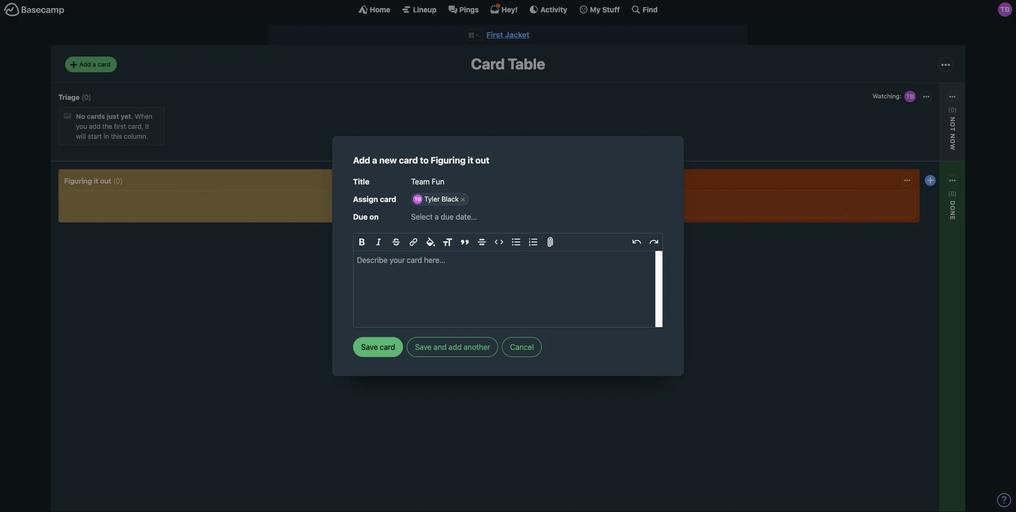 Task type: locate. For each thing, give the bounding box(es) containing it.
first jacket
[[487, 30, 530, 39]]

a
[[93, 60, 96, 68], [373, 155, 378, 165]]

it down the when
[[145, 122, 149, 130]]

0 horizontal spatial it
[[94, 176, 98, 185]]

0 horizontal spatial tyler black image
[[904, 90, 917, 103]]

1 horizontal spatial tyler black image
[[999, 2, 1013, 17]]

tyler black image
[[465, 195, 478, 208]]

n
[[950, 117, 957, 122]]

lineup
[[413, 5, 437, 14]]

add up title
[[353, 155, 371, 165]]

due
[[353, 213, 368, 221]]

n down d
[[950, 211, 957, 216]]

option group
[[412, 226, 478, 249]]

2 vertical spatial add
[[414, 256, 427, 264]]

color it orange image
[[433, 228, 440, 236]]

2 vertical spatial it
[[94, 176, 98, 185]]

on
[[370, 213, 379, 221]]

card
[[98, 60, 111, 68], [399, 155, 418, 165], [380, 195, 397, 204], [428, 256, 442, 264]]

1 o from the top
[[950, 122, 957, 127]]

1 horizontal spatial add
[[353, 155, 371, 165]]

add a card
[[80, 60, 111, 68]]

add down color it blue icon at the top left
[[414, 256, 427, 264]]

add
[[80, 60, 91, 68], [353, 155, 371, 165], [414, 256, 427, 264]]

first
[[114, 122, 126, 130]]

(0) right figuring it out link
[[113, 176, 123, 185]]

0 vertical spatial a
[[93, 60, 96, 68]]

add inside save and add another button
[[449, 343, 462, 352]]

o for d o n e
[[950, 206, 957, 211]]

save and add another
[[415, 343, 491, 352]]

0 horizontal spatial add
[[89, 122, 101, 130]]

1 vertical spatial a
[[373, 155, 378, 165]]

first jacket link
[[487, 30, 530, 39]]

triage
[[58, 93, 80, 101]]

you
[[76, 122, 87, 130]]

2 n from the top
[[950, 211, 957, 216]]

black
[[442, 195, 459, 203]]

o
[[950, 122, 957, 127], [950, 139, 957, 144], [950, 206, 957, 211]]

1 vertical spatial out
[[100, 176, 111, 185]]

color it yellow image
[[423, 228, 431, 236]]

0 horizontal spatial a
[[93, 60, 96, 68]]

it down start
[[94, 176, 98, 185]]

None submit
[[890, 136, 957, 148], [412, 209, 478, 220], [890, 220, 957, 232], [353, 337, 404, 357], [890, 136, 957, 148], [412, 209, 478, 220], [890, 220, 957, 232], [353, 337, 404, 357]]

2 horizontal spatial it
[[468, 155, 474, 165]]

no cards just yet
[[76, 112, 131, 120]]

1 horizontal spatial it
[[145, 122, 149, 130]]

0 vertical spatial out
[[476, 155, 490, 165]]

jacket
[[505, 30, 530, 39]]

2 vertical spatial o
[[950, 206, 957, 211]]

first
[[487, 30, 504, 39]]

o up e at top right
[[950, 206, 957, 211]]

it inside . when you add the first card, it will start in this column.
[[145, 122, 149, 130]]

0 vertical spatial figuring
[[431, 155, 466, 165]]

0 vertical spatial watching:
[[873, 92, 902, 100]]

add
[[89, 122, 101, 130], [449, 343, 462, 352]]

cards
[[87, 112, 105, 120]]

color it brown image
[[433, 239, 440, 246]]

1 horizontal spatial add
[[449, 343, 462, 352]]

1 vertical spatial o
[[950, 139, 957, 144]]

color it white image
[[414, 228, 421, 236]]

× link
[[458, 195, 468, 204]]

and
[[434, 343, 447, 352]]

0 horizontal spatial out
[[100, 176, 111, 185]]

figuring right to
[[431, 155, 466, 165]]

tyler black image
[[999, 2, 1013, 17], [904, 90, 917, 103]]

home
[[370, 5, 391, 14]]

add for add a new card to figuring it out
[[353, 155, 371, 165]]

o up w
[[950, 122, 957, 127]]

Describe your card here… text field
[[354, 251, 663, 327]]

1 horizontal spatial a
[[373, 155, 378, 165]]

w
[[950, 144, 957, 151]]

the
[[102, 122, 112, 130]]

tyler
[[425, 195, 440, 203]]

n
[[950, 134, 957, 139], [950, 211, 957, 216]]

another
[[464, 343, 491, 352]]

add a card link
[[65, 57, 117, 72]]

0 horizontal spatial add
[[80, 60, 91, 68]]

new
[[380, 155, 397, 165]]

column.
[[124, 132, 148, 140]]

(0) up n
[[949, 106, 957, 114]]

1 vertical spatial add
[[449, 343, 462, 352]]

0 vertical spatial n
[[950, 134, 957, 139]]

it
[[145, 122, 149, 130], [468, 155, 474, 165], [94, 176, 98, 185]]

3 o from the top
[[950, 206, 957, 211]]

add right and
[[449, 343, 462, 352]]

will
[[76, 132, 86, 140]]

out up tyler black icon
[[476, 155, 490, 165]]

figuring it out (0)
[[64, 176, 123, 185]]

0 horizontal spatial figuring
[[64, 176, 92, 185]]

just
[[107, 112, 119, 120]]

0 vertical spatial tyler black image
[[999, 2, 1013, 17]]

2 horizontal spatial add
[[414, 256, 427, 264]]

1 vertical spatial add
[[353, 155, 371, 165]]

my stuff button
[[579, 5, 620, 14]]

figuring down will
[[64, 176, 92, 185]]

(0) up d
[[949, 190, 957, 197]]

1 vertical spatial figuring
[[64, 176, 92, 185]]

0 vertical spatial o
[[950, 122, 957, 127]]

out down the in
[[100, 176, 111, 185]]

title
[[353, 178, 370, 186]]

2 vertical spatial watching:
[[892, 208, 923, 217]]

n down t
[[950, 134, 957, 139]]

0 vertical spatial add
[[89, 122, 101, 130]]

1 vertical spatial tyler black image
[[904, 90, 917, 103]]

tyler black image inside main element
[[999, 2, 1013, 17]]

add card link
[[412, 254, 478, 266]]

my
[[591, 5, 601, 14]]

add up start
[[89, 122, 101, 130]]

color it purple image
[[461, 228, 469, 236]]

watching:
[[873, 92, 902, 100], [414, 197, 445, 205], [892, 208, 923, 217]]

pings button
[[448, 5, 479, 14]]

e
[[950, 216, 957, 220]]

lineup link
[[402, 5, 437, 14]]

a for new
[[373, 155, 378, 165]]

0 vertical spatial it
[[145, 122, 149, 130]]

1 vertical spatial n
[[950, 211, 957, 216]]

add up triage (0)
[[80, 60, 91, 68]]

figuring
[[431, 155, 466, 165], [64, 176, 92, 185]]

out
[[476, 155, 490, 165], [100, 176, 111, 185]]

(0)
[[82, 93, 91, 101], [949, 106, 957, 114], [113, 176, 123, 185], [949, 190, 957, 197]]

o down t
[[950, 139, 957, 144]]

it up × link
[[468, 155, 474, 165]]

switch accounts image
[[4, 2, 65, 17]]

0 vertical spatial add
[[80, 60, 91, 68]]



Task type: describe. For each thing, give the bounding box(es) containing it.
(0) right triage
[[82, 93, 91, 101]]

when
[[135, 112, 153, 120]]

save and add another button
[[407, 337, 499, 357]]

o for n o t n o w
[[950, 122, 957, 127]]

d o n e
[[950, 201, 957, 220]]

1 horizontal spatial out
[[476, 155, 490, 165]]

add for add a card
[[80, 60, 91, 68]]

1 vertical spatial watching:
[[414, 197, 445, 205]]

triage (0)
[[58, 93, 91, 101]]

×
[[461, 195, 466, 203]]

.
[[131, 112, 133, 120]]

color it red image
[[442, 228, 450, 236]]

in
[[104, 132, 109, 140]]

a for card
[[93, 60, 96, 68]]

cancel
[[511, 343, 534, 352]]

. when you add the first card, it will start in this column.
[[76, 112, 153, 140]]

yet
[[121, 112, 131, 120]]

2 o from the top
[[950, 139, 957, 144]]

card table
[[471, 55, 546, 73]]

n o t n o w
[[950, 117, 957, 151]]

activity
[[541, 5, 568, 14]]

due on
[[353, 213, 379, 221]]

activity link
[[530, 5, 568, 14]]

add card
[[414, 256, 442, 264]]

Type names to assign… text field
[[470, 193, 664, 206]]

to
[[420, 155, 429, 165]]

no
[[76, 112, 85, 120]]

triage link
[[58, 93, 80, 101]]

tyler black ×
[[425, 195, 466, 203]]

home link
[[359, 5, 391, 14]]

table
[[508, 55, 546, 73]]

hey! button
[[491, 5, 518, 14]]

hey!
[[502, 5, 518, 14]]

main element
[[0, 0, 1017, 19]]

add a new card to figuring it out
[[353, 155, 490, 165]]

figuring it out link
[[64, 176, 111, 185]]

Type a card title… text field
[[411, 174, 664, 190]]

pings
[[460, 5, 479, 14]]

d
[[950, 201, 957, 206]]

color it blue image
[[414, 239, 421, 246]]

stuff
[[603, 5, 620, 14]]

add inside . when you add the first card, it will start in this column.
[[89, 122, 101, 130]]

this
[[111, 132, 122, 140]]

find button
[[632, 5, 658, 14]]

color it pink image
[[452, 228, 459, 236]]

t
[[950, 127, 957, 132]]

Select a due date… text field
[[411, 209, 664, 224]]

1 n from the top
[[950, 134, 957, 139]]

save
[[415, 343, 432, 352]]

color it green image
[[423, 239, 431, 246]]

cancel link
[[502, 337, 542, 357]]

1 horizontal spatial figuring
[[431, 155, 466, 165]]

card,
[[128, 122, 144, 130]]

1 vertical spatial it
[[468, 155, 474, 165]]

add for add card
[[414, 256, 427, 264]]

start
[[88, 132, 102, 140]]

my stuff
[[591, 5, 620, 14]]

find
[[643, 5, 658, 14]]

card
[[471, 55, 505, 73]]

assign
[[353, 195, 378, 204]]

assign card
[[353, 195, 397, 204]]



Task type: vqa. For each thing, say whether or not it's contained in the screenshot.
Ruby,
no



